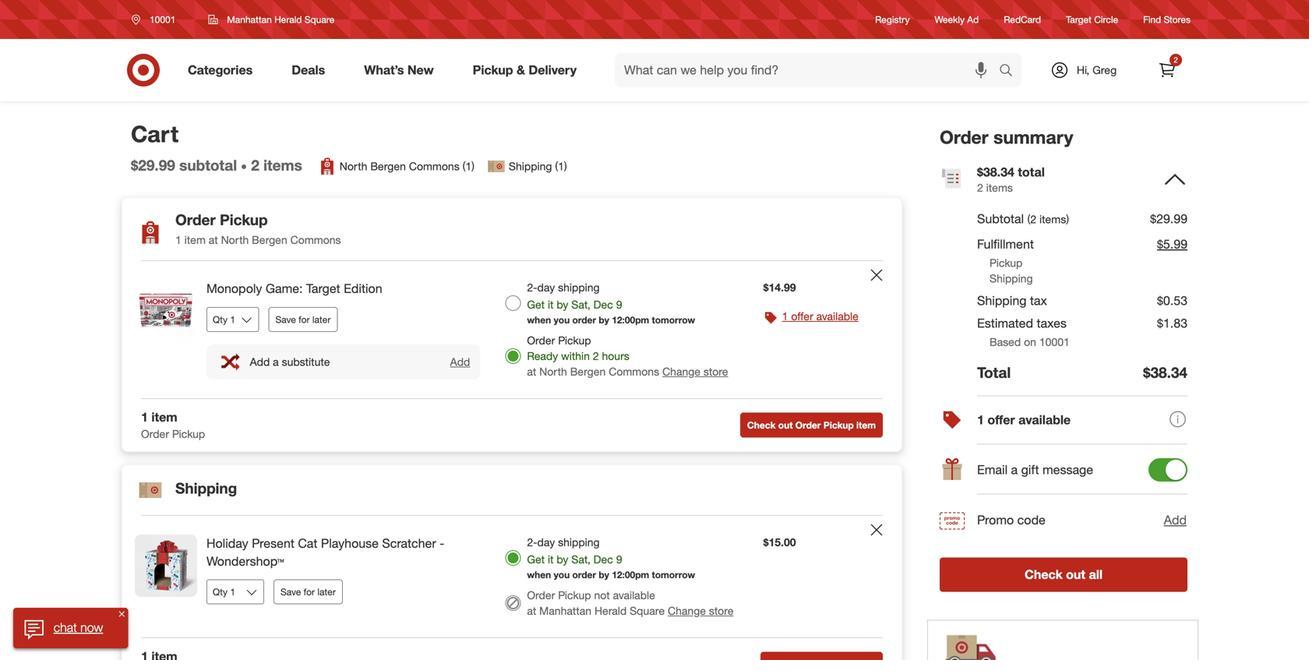Task type: describe. For each thing, give the bounding box(es) containing it.
check out order pickup item button
[[740, 413, 883, 438]]

based
[[990, 335, 1021, 349]]

substitute
[[282, 355, 330, 368]]

1 horizontal spatial target
[[1066, 14, 1092, 25]]

day for monopoly game: target edition
[[537, 281, 555, 294]]

1 inside '1 item order pickup'
[[141, 410, 148, 425]]

order for order pickup ready within 2 hours at north bergen commons change store
[[527, 334, 555, 347]]

it for holiday present cat playhouse scratcher - wondershop™
[[548, 553, 554, 566]]

new
[[407, 62, 434, 78]]

2 inside order pickup ready within 2 hours at north bergen commons change store
[[593, 349, 599, 363]]

pickup & delivery link
[[460, 53, 596, 87]]

1 horizontal spatial 10001
[[1040, 335, 1070, 349]]

game:
[[266, 281, 303, 296]]

order for order summary
[[940, 126, 989, 148]]

cat
[[298, 536, 318, 551]]

for for cat
[[304, 586, 315, 598]]

pickup inside '1 item order pickup'
[[172, 427, 205, 441]]

estimated
[[977, 316, 1033, 331]]

9 for holiday present cat playhouse scratcher - wondershop™
[[616, 553, 622, 566]]

save for game:
[[276, 314, 296, 325]]

chat now button
[[13, 608, 128, 648]]

10001 inside dropdown button
[[150, 14, 176, 25]]

redcard
[[1004, 14, 1041, 25]]

2 horizontal spatial add
[[1164, 512, 1187, 528]]

holiday present cat playhouse scratcher - wondershop&#8482; image
[[135, 535, 197, 597]]

0 horizontal spatial add
[[250, 355, 270, 368]]

0 horizontal spatial target
[[306, 281, 340, 296]]

What can we help you find? suggestions appear below search field
[[615, 53, 1003, 87]]

delivery
[[529, 62, 577, 78]]

12:00pm for holiday present cat playhouse scratcher - wondershop™
[[612, 569, 649, 580]]

item inside '1 item order pickup'
[[151, 410, 177, 425]]

north inside order pickup 1 item at north bergen commons
[[221, 233, 249, 247]]

for for target
[[299, 314, 310, 325]]

playhouse
[[321, 536, 379, 551]]

dec for holiday present cat playhouse scratcher - wondershop™
[[594, 553, 613, 566]]

message
[[1043, 462, 1093, 477]]

dec for monopoly game: target edition
[[594, 298, 613, 311]]

on
[[1024, 335, 1037, 349]]

not
[[594, 588, 610, 602]]

subtotal
[[977, 211, 1024, 226]]

weekly
[[935, 14, 965, 25]]

12:00pm for monopoly game: target edition
[[612, 314, 649, 326]]

$38.34 for $38.34
[[1143, 364, 1188, 382]]

categories
[[188, 62, 253, 78]]

pickup & delivery
[[473, 62, 577, 78]]

greg
[[1093, 63, 1117, 77]]

bergen inside list
[[370, 159, 406, 173]]

deals link
[[278, 53, 345, 87]]

target circle
[[1066, 14, 1118, 25]]

later for cat
[[317, 586, 336, 598]]

gift
[[1021, 462, 1039, 477]]

shipping for shipping
[[175, 479, 237, 497]]

what's new
[[364, 62, 434, 78]]

deals
[[292, 62, 325, 78]]

10001 button
[[122, 5, 192, 34]]

change store button for at north bergen commons
[[663, 364, 728, 380]]

order summary
[[940, 126, 1074, 148]]

items)
[[1040, 212, 1069, 226]]

$29.99 for $29.99
[[1150, 211, 1188, 226]]

estimated taxes
[[977, 316, 1067, 331]]

tomorrow for monopoly game: target edition
[[652, 314, 695, 326]]

save for later button for target
[[268, 307, 338, 332]]

hi, greg
[[1077, 63, 1117, 77]]

holiday
[[207, 536, 248, 551]]

order pickup 1 item at north bergen commons
[[175, 211, 341, 247]]

manhattan herald square button
[[198, 5, 345, 34]]

✕
[[119, 609, 125, 619]]

stores
[[1164, 14, 1191, 25]]

1 item order pickup
[[141, 410, 205, 441]]

based on 10001
[[990, 335, 1070, 349]]

taxes
[[1037, 316, 1067, 331]]

square inside the order pickup not available at manhattan herald square change store
[[630, 604, 665, 618]]

when for monopoly game: target edition
[[527, 314, 551, 326]]

pickup inside order pickup 1 item at north bergen commons
[[220, 211, 268, 229]]

present
[[252, 536, 295, 551]]

check for order summary
[[1025, 567, 1063, 582]]

2 right subtotal
[[251, 156, 259, 174]]

shipping for shipping (1)
[[509, 159, 552, 173]]

weekly ad
[[935, 14, 979, 25]]

fulfillment
[[977, 236, 1034, 252]]

what's
[[364, 62, 404, 78]]

wondershop™
[[207, 554, 284, 569]]

categories link
[[175, 53, 272, 87]]

save for later for target
[[276, 314, 331, 325]]

circle
[[1094, 14, 1118, 25]]

a for add
[[273, 355, 279, 368]]

north inside order pickup ready within 2 hours at north bergen commons change store
[[539, 365, 567, 378]]

$1.83
[[1157, 316, 1188, 331]]

shipping (1)
[[509, 159, 567, 173]]

0 horizontal spatial 1 offer available button
[[782, 309, 859, 324]]

&
[[517, 62, 525, 78]]

registry
[[875, 14, 910, 25]]

1 vertical spatial available
[[1019, 412, 1071, 427]]

at for order pickup 1 item at north bergen commons
[[209, 233, 218, 247]]

1 horizontal spatial add button
[[1163, 511, 1188, 530]]

redcard link
[[1004, 13, 1041, 26]]

find
[[1143, 14, 1161, 25]]

2 inside 2 link
[[1174, 55, 1178, 65]]

order for order pickup 1 item at north bergen commons
[[175, 211, 216, 229]]

0 vertical spatial items
[[263, 156, 302, 174]]

bergen inside order pickup ready within 2 hours at north bergen commons change store
[[570, 365, 606, 378]]

promo code
[[977, 512, 1046, 528]]

check out order pickup item
[[747, 419, 876, 431]]

$5.99 button
[[1157, 233, 1188, 255]]

1 (1) from the left
[[463, 159, 475, 173]]

check out all button
[[940, 558, 1188, 592]]

email a gift message
[[977, 462, 1093, 477]]

$15.00
[[764, 535, 796, 549]]

what's new link
[[351, 53, 453, 87]]

0 vertical spatial available
[[816, 310, 859, 323]]

2-day shipping get it by sat, dec 9 when you order by 12:00pm tomorrow for holiday present cat playhouse scratcher - wondershop™
[[527, 535, 695, 580]]

email
[[977, 462, 1008, 477]]

change inside the order pickup not available at manhattan herald square change store
[[668, 604, 706, 618]]

1 inside "cart item ready to fulfill" group
[[782, 310, 788, 323]]

$5.99
[[1157, 236, 1188, 252]]

change store button for at manhattan herald square
[[668, 603, 734, 619]]

get for monopoly game: target edition
[[527, 298, 545, 311]]

total
[[1018, 164, 1045, 179]]

at inside order pickup ready within 2 hours at north bergen commons change store
[[527, 365, 536, 378]]

ad
[[967, 14, 979, 25]]

store inside the order pickup not available at manhattan herald square change store
[[709, 604, 734, 618]]

when for holiday present cat playhouse scratcher - wondershop™
[[527, 569, 551, 580]]

total
[[977, 364, 1011, 381]]

cart
[[131, 120, 179, 148]]

✕ button
[[116, 608, 128, 620]]

you for holiday present cat playhouse scratcher - wondershop™
[[554, 569, 570, 580]]

search
[[992, 64, 1030, 79]]

search button
[[992, 53, 1030, 90]]

code
[[1018, 512, 1046, 528]]

1 inside order pickup 1 item at north bergen commons
[[175, 233, 181, 247]]

summary
[[994, 126, 1074, 148]]

Store pickup radio
[[505, 348, 521, 364]]

square inside 'dropdown button'
[[305, 14, 335, 25]]

sat, for holiday present cat playhouse scratcher - wondershop™
[[571, 553, 591, 566]]

1 vertical spatial offer
[[988, 412, 1015, 427]]

within
[[561, 349, 590, 363]]

scratcher
[[382, 536, 436, 551]]

chat now
[[54, 620, 103, 635]]

1 horizontal spatial north
[[340, 159, 367, 173]]

registry link
[[875, 13, 910, 26]]



Task type: vqa. For each thing, say whether or not it's contained in the screenshot.
"Order" in order pickup 1 item at north bergen commons
yes



Task type: locate. For each thing, give the bounding box(es) containing it.
at up monopoly
[[209, 233, 218, 247]]

1 horizontal spatial check
[[1025, 567, 1063, 582]]

1 vertical spatial for
[[304, 586, 315, 598]]

hi,
[[1077, 63, 1090, 77]]

1 when from the top
[[527, 314, 551, 326]]

0 horizontal spatial square
[[305, 14, 335, 25]]

items
[[263, 156, 302, 174], [986, 181, 1013, 194]]

0 horizontal spatial available
[[613, 588, 655, 602]]

bergen inside order pickup 1 item at north bergen commons
[[252, 233, 287, 247]]

order inside order pickup ready within 2 hours at north bergen commons change store
[[527, 334, 555, 347]]

2 order from the top
[[572, 569, 596, 580]]

north down ready
[[539, 365, 567, 378]]

save for later button down the monopoly game: target edition
[[268, 307, 338, 332]]

1 vertical spatial you
[[554, 569, 570, 580]]

1 vertical spatial at
[[527, 365, 536, 378]]

2 vertical spatial commons
[[609, 365, 659, 378]]

0 vertical spatial order
[[572, 314, 596, 326]]

manhattan up "categories" "link"
[[227, 14, 272, 25]]

1 vertical spatial day
[[537, 535, 555, 549]]

0 vertical spatial save for later
[[276, 314, 331, 325]]

9 for monopoly game: target edition
[[616, 298, 622, 311]]

0 horizontal spatial item
[[151, 410, 177, 425]]

1 day from the top
[[537, 281, 555, 294]]

0 vertical spatial save for later button
[[268, 307, 338, 332]]

north
[[340, 159, 367, 173], [221, 233, 249, 247], [539, 365, 567, 378]]

1 horizontal spatial offer
[[988, 412, 1015, 427]]

monopoly game: target edition
[[207, 281, 382, 296]]

find stores link
[[1143, 13, 1191, 26]]

available inside the order pickup not available at manhattan herald square change store
[[613, 588, 655, 602]]

1 vertical spatial target
[[306, 281, 340, 296]]

later for target
[[312, 314, 331, 325]]

2 it from the top
[[548, 553, 554, 566]]

tomorrow for holiday present cat playhouse scratcher - wondershop™
[[652, 569, 695, 580]]

0 vertical spatial you
[[554, 314, 570, 326]]

edition
[[344, 281, 382, 296]]

commons inside order pickup ready within 2 hours at north bergen commons change store
[[609, 365, 659, 378]]

2 horizontal spatial bergen
[[570, 365, 606, 378]]

1 horizontal spatial commons
[[409, 159, 460, 173]]

1 offer available button down $14.99
[[782, 309, 859, 324]]

1 vertical spatial 1 offer available button
[[940, 396, 1188, 445]]

later
[[312, 314, 331, 325], [317, 586, 336, 598]]

0 horizontal spatial 1 offer available
[[782, 310, 859, 323]]

$38.34
[[977, 164, 1015, 179], [1143, 364, 1188, 382]]

save for present
[[281, 586, 301, 598]]

2 vertical spatial bergen
[[570, 365, 606, 378]]

0 horizontal spatial offer
[[791, 310, 813, 323]]

out for order summary
[[1066, 567, 1086, 582]]

holiday present cat playhouse scratcher - wondershop™ link
[[207, 535, 480, 570]]

1 vertical spatial out
[[1066, 567, 1086, 582]]

herald inside the order pickup not available at manhattan herald square change store
[[595, 604, 627, 618]]

monopoly
[[207, 281, 262, 296]]

north right 2 items at the top left of page
[[340, 159, 367, 173]]

$29.99 up $5.99
[[1150, 211, 1188, 226]]

pickup inside button
[[824, 419, 854, 431]]

2 inside the $38.34 total 2 items
[[977, 181, 983, 194]]

1 get from the top
[[527, 298, 545, 311]]

$38.34 total 2 items
[[977, 164, 1045, 194]]

1 vertical spatial 12:00pm
[[612, 569, 649, 580]]

2 9 from the top
[[616, 553, 622, 566]]

0 vertical spatial change store button
[[663, 364, 728, 380]]

0 vertical spatial commons
[[409, 159, 460, 173]]

chat
[[54, 620, 77, 635]]

dec up the hours
[[594, 298, 613, 311]]

later down monopoly game: target edition link
[[312, 314, 331, 325]]

2 cart item ready to fulfill group from the top
[[122, 516, 902, 637]]

9 up the hours
[[616, 298, 622, 311]]

1 vertical spatial dec
[[594, 553, 613, 566]]

2 when from the top
[[527, 569, 551, 580]]

pickup inside pickup shipping
[[990, 256, 1023, 270]]

pickup
[[473, 62, 513, 78], [220, 211, 268, 229], [990, 256, 1023, 270], [558, 334, 591, 347], [824, 419, 854, 431], [172, 427, 205, 441], [558, 588, 591, 602]]

shipping
[[509, 159, 552, 173], [990, 272, 1033, 285], [977, 293, 1027, 308], [175, 479, 237, 497]]

0 vertical spatial 10001
[[150, 14, 176, 25]]

2 link
[[1150, 53, 1185, 87]]

change
[[663, 365, 701, 378], [668, 604, 706, 618]]

at for order pickup not available at manhattan herald square change store
[[527, 604, 536, 618]]

store
[[704, 365, 728, 378], [709, 604, 734, 618]]

items up the "subtotal"
[[986, 181, 1013, 194]]

pickup inside the order pickup not available at manhattan herald square change store
[[558, 588, 591, 602]]

1 horizontal spatial add
[[450, 355, 470, 369]]

1 offer available inside "cart item ready to fulfill" group
[[782, 310, 859, 323]]

1 vertical spatial check
[[1025, 567, 1063, 582]]

for down the monopoly game: target edition
[[299, 314, 310, 325]]

1 horizontal spatial square
[[630, 604, 665, 618]]

not available radio
[[505, 595, 521, 611]]

1 offer available down $14.99
[[782, 310, 859, 323]]

shipping up not
[[558, 535, 600, 549]]

$29.99 down cart
[[131, 156, 175, 174]]

offer down total
[[988, 412, 1015, 427]]

1 vertical spatial shipping
[[558, 535, 600, 549]]

2 shipping from the top
[[558, 535, 600, 549]]

2-
[[527, 281, 537, 294], [527, 535, 537, 549]]

1 offer available up gift
[[977, 412, 1071, 427]]

1 vertical spatial bergen
[[252, 233, 287, 247]]

target left circle
[[1066, 14, 1092, 25]]

1 vertical spatial 2-day shipping get it by sat, dec 9 when you order by 12:00pm tomorrow
[[527, 535, 695, 580]]

subtotal
[[179, 156, 237, 174]]

1 you from the top
[[554, 314, 570, 326]]

get free shipping on hundreds of thousands of items* with target redcard. apply now for a credit or debit redcard. *some restrictions apply. image
[[927, 620, 1199, 660]]

a left gift
[[1011, 462, 1018, 477]]

1 vertical spatial commons
[[290, 233, 341, 247]]

$38.34 left total
[[977, 164, 1015, 179]]

2 up the "subtotal"
[[977, 181, 983, 194]]

1 tomorrow from the top
[[652, 314, 695, 326]]

check
[[747, 419, 776, 431], [1025, 567, 1063, 582]]

1 vertical spatial save
[[281, 586, 301, 598]]

2 vertical spatial available
[[613, 588, 655, 602]]

order pickup ready within 2 hours at north bergen commons change store
[[527, 334, 728, 378]]

cart item ready to fulfill group
[[122, 261, 902, 398], [122, 516, 902, 637]]

at right not available radio
[[527, 604, 536, 618]]

out for 1
[[778, 419, 793, 431]]

2 vertical spatial at
[[527, 604, 536, 618]]

2 2-day shipping get it by sat, dec 9 when you order by 12:00pm tomorrow from the top
[[527, 535, 695, 580]]

herald up deals
[[274, 14, 302, 25]]

save for later down holiday present cat playhouse scratcher - wondershop™
[[281, 586, 336, 598]]

2 tomorrow from the top
[[652, 569, 695, 580]]

1 vertical spatial store
[[709, 604, 734, 618]]

0 vertical spatial offer
[[791, 310, 813, 323]]

you
[[554, 314, 570, 326], [554, 569, 570, 580]]

1 shipping from the top
[[558, 281, 600, 294]]

1 order from the top
[[572, 314, 596, 326]]

item inside order pickup 1 item at north bergen commons
[[184, 233, 206, 247]]

2 get from the top
[[527, 553, 545, 566]]

1 9 from the top
[[616, 298, 622, 311]]

save for later button down holiday present cat playhouse scratcher - wondershop™
[[274, 580, 343, 605]]

holiday present cat playhouse scratcher - wondershop™
[[207, 536, 445, 569]]

1 vertical spatial later
[[317, 586, 336, 598]]

2 horizontal spatial north
[[539, 365, 567, 378]]

target circle link
[[1066, 13, 1118, 26]]

2 horizontal spatial item
[[857, 419, 876, 431]]

2- for holiday present cat playhouse scratcher - wondershop™
[[527, 535, 537, 549]]

items inside the $38.34 total 2 items
[[986, 181, 1013, 194]]

get for holiday present cat playhouse scratcher - wondershop™
[[527, 553, 545, 566]]

list containing north bergen commons (1)
[[318, 157, 567, 176]]

a
[[273, 355, 279, 368], [1011, 462, 1018, 477]]

manhattan inside 'dropdown button'
[[227, 14, 272, 25]]

tomorrow up order pickup ready within 2 hours at north bergen commons change store at the bottom of page
[[652, 314, 695, 326]]

1 horizontal spatial $29.99
[[1150, 211, 1188, 226]]

2 horizontal spatial available
[[1019, 412, 1071, 427]]

out
[[778, 419, 793, 431], [1066, 567, 1086, 582]]

1 vertical spatial add button
[[1163, 511, 1188, 530]]

order inside the order pickup not available at manhattan herald square change store
[[527, 588, 555, 602]]

1 vertical spatial a
[[1011, 462, 1018, 477]]

(2
[[1028, 212, 1037, 226]]

you up the order pickup not available at manhattan herald square change store
[[554, 569, 570, 580]]

0 vertical spatial sat,
[[571, 298, 591, 311]]

0 vertical spatial a
[[273, 355, 279, 368]]

dec up not
[[594, 553, 613, 566]]

north up monopoly
[[221, 233, 249, 247]]

at down ready
[[527, 365, 536, 378]]

it for monopoly game: target edition
[[548, 298, 554, 311]]

1 vertical spatial change
[[668, 604, 706, 618]]

2 horizontal spatial commons
[[609, 365, 659, 378]]

commons inside order pickup 1 item at north bergen commons
[[290, 233, 341, 247]]

12:00pm up the order pickup not available at manhattan herald square change store
[[612, 569, 649, 580]]

add a substitute
[[250, 355, 330, 368]]

list
[[318, 157, 567, 176]]

order for holiday present cat playhouse scratcher - wondershop™
[[572, 569, 596, 580]]

2
[[1174, 55, 1178, 65], [251, 156, 259, 174], [977, 181, 983, 194], [593, 349, 599, 363]]

2 vertical spatial north
[[539, 365, 567, 378]]

sat,
[[571, 298, 591, 311], [571, 553, 591, 566]]

1 horizontal spatial 1 offer available button
[[940, 396, 1188, 445]]

2 day from the top
[[537, 535, 555, 549]]

2-day shipping get it by sat, dec 9 when you order by 12:00pm tomorrow
[[527, 281, 695, 326], [527, 535, 695, 580]]

0 horizontal spatial $29.99
[[131, 156, 175, 174]]

0 horizontal spatial north
[[221, 233, 249, 247]]

manhattan right not available radio
[[539, 604, 592, 618]]

1 offer available button up "message"
[[940, 396, 1188, 445]]

store inside order pickup ready within 2 hours at north bergen commons change store
[[704, 365, 728, 378]]

2 down stores
[[1174, 55, 1178, 65]]

9
[[616, 298, 622, 311], [616, 553, 622, 566]]

0 vertical spatial bergen
[[370, 159, 406, 173]]

add
[[250, 355, 270, 368], [450, 355, 470, 369], [1164, 512, 1187, 528]]

2 dec from the top
[[594, 553, 613, 566]]

1 vertical spatial manhattan
[[539, 604, 592, 618]]

1 vertical spatial 2-
[[527, 535, 537, 549]]

0 vertical spatial target
[[1066, 14, 1092, 25]]

2 left the hours
[[593, 349, 599, 363]]

subtotal (2 items)
[[977, 211, 1069, 226]]

0 vertical spatial shipping
[[558, 281, 600, 294]]

check for 1
[[747, 419, 776, 431]]

save down cat
[[281, 586, 301, 598]]

shipping for holiday present cat playhouse scratcher - wondershop™
[[558, 535, 600, 549]]

shipping for shipping tax
[[977, 293, 1027, 308]]

1 it from the top
[[548, 298, 554, 311]]

$38.34 for $38.34 total 2 items
[[977, 164, 1015, 179]]

weekly ad link
[[935, 13, 979, 26]]

None radio
[[505, 295, 521, 311], [505, 550, 521, 566], [505, 295, 521, 311], [505, 550, 521, 566]]

cart item ready to fulfill group containing holiday present cat playhouse scratcher - wondershop™
[[122, 516, 902, 637]]

0 horizontal spatial a
[[273, 355, 279, 368]]

hours
[[602, 349, 630, 363]]

1 horizontal spatial (1)
[[555, 159, 567, 173]]

0 vertical spatial 2-
[[527, 281, 537, 294]]

0 vertical spatial manhattan
[[227, 14, 272, 25]]

shipping up within in the left of the page
[[558, 281, 600, 294]]

order inside button
[[796, 419, 821, 431]]

day for holiday present cat playhouse scratcher - wondershop™
[[537, 535, 555, 549]]

for down holiday present cat playhouse scratcher - wondershop™
[[304, 586, 315, 598]]

sat, up within in the left of the page
[[571, 298, 591, 311]]

$29.99 subtotal
[[131, 156, 237, 174]]

order up within in the left of the page
[[572, 314, 596, 326]]

save for later down the monopoly game: target edition
[[276, 314, 331, 325]]

1 horizontal spatial out
[[1066, 567, 1086, 582]]

shipping tax
[[977, 293, 1047, 308]]

1 horizontal spatial 1 offer available
[[977, 412, 1071, 427]]

2 items
[[251, 156, 302, 174]]

0 vertical spatial for
[[299, 314, 310, 325]]

cart item ready to fulfill group containing monopoly game: target edition
[[122, 261, 902, 398]]

manhattan
[[227, 14, 272, 25], [539, 604, 592, 618]]

find stores
[[1143, 14, 1191, 25]]

$29.99 for $29.99 subtotal
[[131, 156, 175, 174]]

save for later for cat
[[281, 586, 336, 598]]

1 2- from the top
[[527, 281, 537, 294]]

at
[[209, 233, 218, 247], [527, 365, 536, 378], [527, 604, 536, 618]]

0 vertical spatial later
[[312, 314, 331, 325]]

item inside button
[[857, 419, 876, 431]]

0 horizontal spatial herald
[[274, 14, 302, 25]]

square
[[305, 14, 335, 25], [630, 604, 665, 618]]

offer down $14.99
[[791, 310, 813, 323]]

0 horizontal spatial items
[[263, 156, 302, 174]]

-
[[440, 536, 445, 551]]

2 2- from the top
[[527, 535, 537, 549]]

herald
[[274, 14, 302, 25], [595, 604, 627, 618]]

1 horizontal spatial item
[[184, 233, 206, 247]]

sat, up the order pickup not available at manhattan herald square change store
[[571, 553, 591, 566]]

sat, for monopoly game: target edition
[[571, 298, 591, 311]]

change store button
[[663, 364, 728, 380], [668, 603, 734, 619]]

it
[[548, 298, 554, 311], [548, 553, 554, 566]]

1 vertical spatial get
[[527, 553, 545, 566]]

$38.34 down $1.83
[[1143, 364, 1188, 382]]

order inside '1 item order pickup'
[[141, 427, 169, 441]]

0 vertical spatial when
[[527, 314, 551, 326]]

1 vertical spatial items
[[986, 181, 1013, 194]]

0 vertical spatial dec
[[594, 298, 613, 311]]

a for email
[[1011, 462, 1018, 477]]

1 12:00pm from the top
[[612, 314, 649, 326]]

0 horizontal spatial check
[[747, 419, 776, 431]]

north bergen commons (1)
[[340, 159, 475, 173]]

monopoly game: target edition image
[[135, 280, 197, 342]]

add button inside "cart item ready to fulfill" group
[[449, 354, 471, 369]]

change inside order pickup ready within 2 hours at north bergen commons change store
[[663, 365, 701, 378]]

save down game:
[[276, 314, 296, 325]]

1 sat, from the top
[[571, 298, 591, 311]]

1 offer available
[[782, 310, 859, 323], [977, 412, 1071, 427]]

0 vertical spatial $29.99
[[131, 156, 175, 174]]

save for later button for cat
[[274, 580, 343, 605]]

2 (1) from the left
[[555, 159, 567, 173]]

order for monopoly game: target edition
[[572, 314, 596, 326]]

shipping for monopoly game: target edition
[[558, 281, 600, 294]]

1 vertical spatial order
[[572, 569, 596, 580]]

12:00pm
[[612, 314, 649, 326], [612, 569, 649, 580]]

2-day shipping get it by sat, dec 9 when you order by 12:00pm tomorrow up not
[[527, 535, 695, 580]]

item
[[184, 233, 206, 247], [151, 410, 177, 425], [857, 419, 876, 431]]

2 12:00pm from the top
[[612, 569, 649, 580]]

at inside order pickup 1 item at north bergen commons
[[209, 233, 218, 247]]

items up order pickup 1 item at north bergen commons
[[263, 156, 302, 174]]

1 horizontal spatial items
[[986, 181, 1013, 194]]

all
[[1089, 567, 1103, 582]]

1 vertical spatial it
[[548, 553, 554, 566]]

1
[[175, 233, 181, 247], [782, 310, 788, 323], [141, 410, 148, 425], [977, 412, 984, 427]]

2-day shipping get it by sat, dec 9 when you order by 12:00pm tomorrow up the hours
[[527, 281, 695, 326]]

at inside the order pickup not available at manhattan herald square change store
[[527, 604, 536, 618]]

available
[[816, 310, 859, 323], [1019, 412, 1071, 427], [613, 588, 655, 602]]

order up not
[[572, 569, 596, 580]]

order for order pickup not available at manhattan herald square change store
[[527, 588, 555, 602]]

offer inside "cart item ready to fulfill" group
[[791, 310, 813, 323]]

1 dec from the top
[[594, 298, 613, 311]]

manhattan inside the order pickup not available at manhattan herald square change store
[[539, 604, 592, 618]]

0 horizontal spatial (1)
[[463, 159, 475, 173]]

(1)
[[463, 159, 475, 173], [555, 159, 567, 173]]

$14.99
[[764, 281, 796, 294]]

chat now dialog
[[13, 608, 128, 648]]

0 vertical spatial it
[[548, 298, 554, 311]]

1 offer available inside 1 offer available "button"
[[977, 412, 1071, 427]]

12:00pm up order pickup ready within 2 hours at north bergen commons change store at the bottom of page
[[612, 314, 649, 326]]

you for monopoly game: target edition
[[554, 314, 570, 326]]

herald down not
[[595, 604, 627, 618]]

when
[[527, 314, 551, 326], [527, 569, 551, 580]]

0 vertical spatial get
[[527, 298, 545, 311]]

monopoly game: target edition link
[[207, 280, 480, 298]]

pickup inside order pickup ready within 2 hours at north bergen commons change store
[[558, 334, 591, 347]]

2-day shipping get it by sat, dec 9 when you order by 12:00pm tomorrow for monopoly game: target edition
[[527, 281, 695, 326]]

pickup shipping
[[990, 256, 1033, 285]]

2- for monopoly game: target edition
[[527, 281, 537, 294]]

2 you from the top
[[554, 569, 570, 580]]

now
[[80, 620, 103, 635]]

herald inside 'dropdown button'
[[274, 14, 302, 25]]

0 horizontal spatial manhattan
[[227, 14, 272, 25]]

1 vertical spatial sat,
[[571, 553, 591, 566]]

order
[[940, 126, 989, 148], [175, 211, 216, 229], [527, 334, 555, 347], [796, 419, 821, 431], [141, 427, 169, 441], [527, 588, 555, 602]]

0 vertical spatial change
[[663, 365, 701, 378]]

9 up the order pickup not available at manhattan herald square change store
[[616, 553, 622, 566]]

1 2-day shipping get it by sat, dec 9 when you order by 12:00pm tomorrow from the top
[[527, 281, 695, 326]]

order inside order pickup 1 item at north bergen commons
[[175, 211, 216, 229]]

target right game:
[[306, 281, 340, 296]]

2 sat, from the top
[[571, 553, 591, 566]]

later down holiday present cat playhouse scratcher - wondershop™
[[317, 586, 336, 598]]

order
[[572, 314, 596, 326], [572, 569, 596, 580]]

1 horizontal spatial herald
[[595, 604, 627, 618]]

check out all
[[1025, 567, 1103, 582]]

save for later button
[[268, 307, 338, 332], [274, 580, 343, 605]]

0 horizontal spatial 10001
[[150, 14, 176, 25]]

1 cart item ready to fulfill group from the top
[[122, 261, 902, 398]]

$0.53
[[1157, 293, 1188, 308]]

$38.34 inside the $38.34 total 2 items
[[977, 164, 1015, 179]]

0 vertical spatial herald
[[274, 14, 302, 25]]

1 horizontal spatial a
[[1011, 462, 1018, 477]]

1 horizontal spatial $38.34
[[1143, 364, 1188, 382]]

you up within in the left of the page
[[554, 314, 570, 326]]

a left 'substitute'
[[273, 355, 279, 368]]

1 vertical spatial herald
[[595, 604, 627, 618]]

tomorrow up the order pickup not available at manhattan herald square change store
[[652, 569, 695, 580]]

0 vertical spatial out
[[778, 419, 793, 431]]

1 vertical spatial square
[[630, 604, 665, 618]]

1 vertical spatial 1 offer available
[[977, 412, 1071, 427]]



